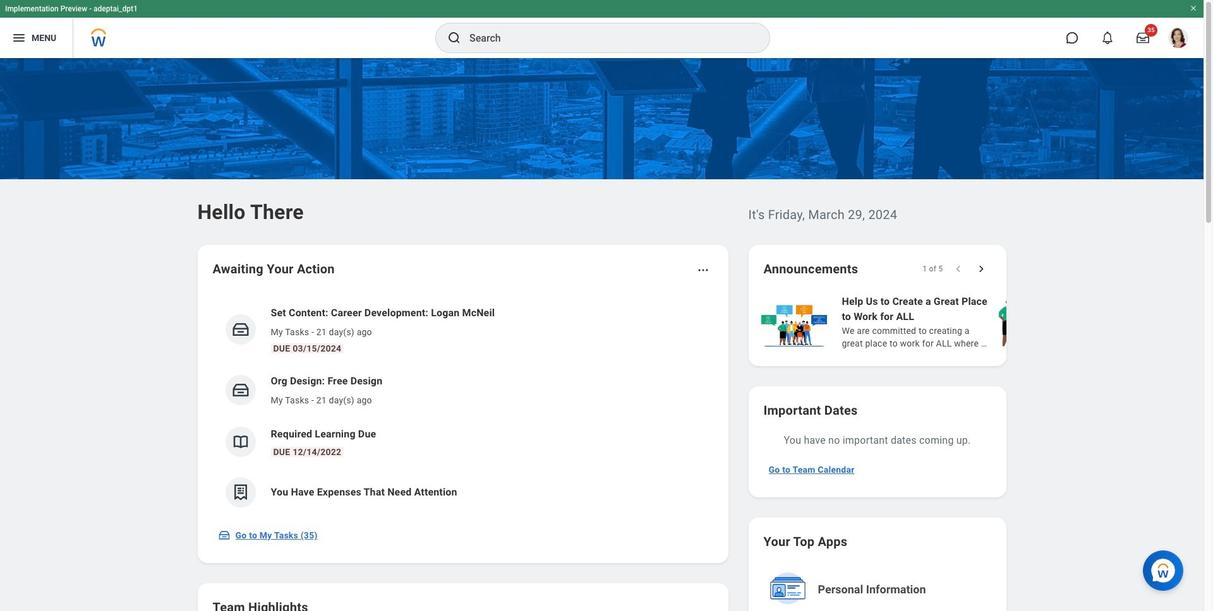 Task type: describe. For each thing, give the bounding box(es) containing it.
1 horizontal spatial list
[[759, 293, 1213, 351]]

search image
[[447, 30, 462, 46]]

0 vertical spatial inbox image
[[231, 320, 250, 339]]

dashboard expenses image
[[231, 483, 250, 502]]

profile logan mcneil image
[[1169, 28, 1189, 51]]



Task type: locate. For each thing, give the bounding box(es) containing it.
list
[[759, 293, 1213, 351], [213, 296, 713, 518]]

0 horizontal spatial list
[[213, 296, 713, 518]]

notifications large image
[[1102, 32, 1114, 44]]

related actions image
[[697, 264, 709, 277]]

inbox image
[[231, 320, 250, 339], [231, 381, 250, 400], [218, 530, 230, 542]]

close environment banner image
[[1190, 4, 1198, 12]]

2 vertical spatial inbox image
[[218, 530, 230, 542]]

main content
[[0, 58, 1213, 612]]

inbox large image
[[1137, 32, 1150, 44]]

status
[[923, 264, 943, 274]]

chevron left small image
[[952, 263, 965, 276]]

banner
[[0, 0, 1204, 58]]

Search Workday  search field
[[470, 24, 744, 52]]

book open image
[[231, 433, 250, 452]]

1 vertical spatial inbox image
[[231, 381, 250, 400]]

chevron right small image
[[975, 263, 987, 276]]

justify image
[[11, 30, 27, 46]]



Task type: vqa. For each thing, say whether or not it's contained in the screenshot.
Harald Happel
no



